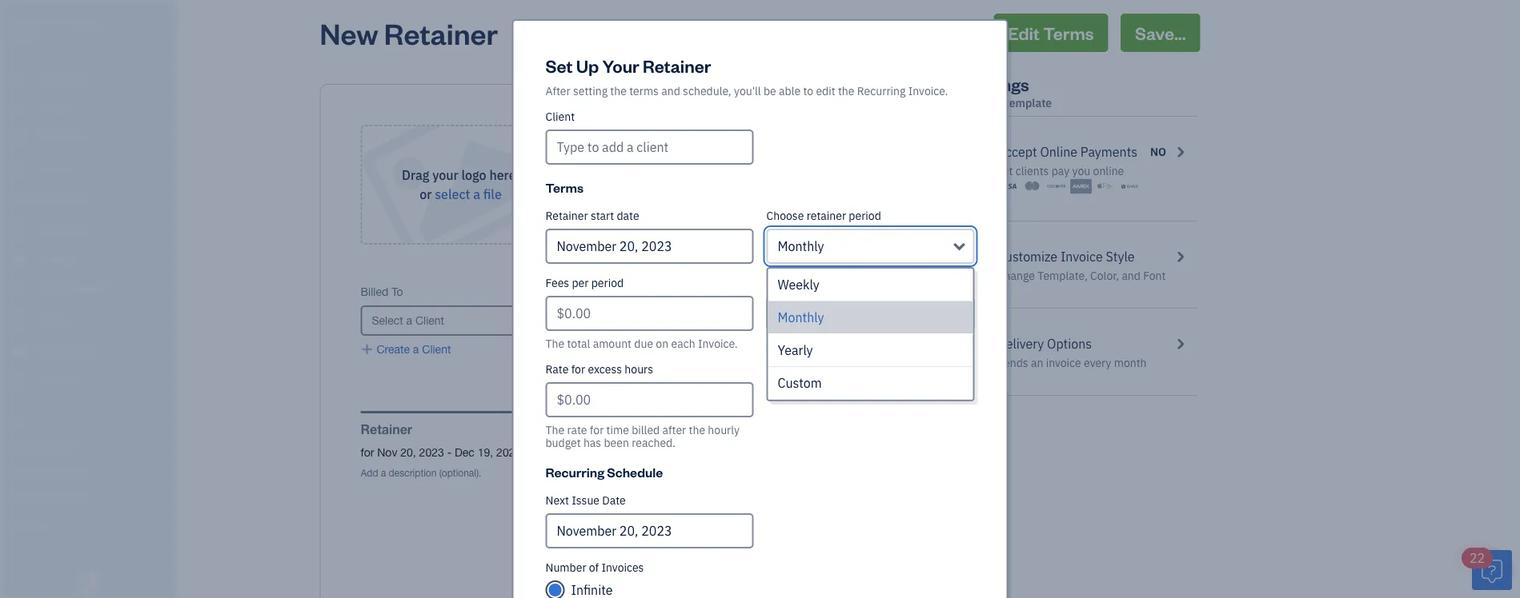 Task type: vqa. For each thing, say whether or not it's contained in the screenshot.
Tracking
no



Task type: locate. For each thing, give the bounding box(es) containing it.
0 vertical spatial and
[[661, 84, 680, 98]]

0 vertical spatial of
[[562, 285, 571, 299]]

invoice.
[[908, 84, 948, 98], [698, 337, 738, 351]]

the for retainer
[[610, 84, 627, 98]]

2023 right 19,
[[496, 446, 521, 459]]

you'll
[[734, 84, 761, 98]]

0 horizontal spatial for
[[361, 446, 374, 459]]

1 the from the top
[[545, 337, 564, 351]]

1 vertical spatial number
[[545, 561, 586, 576]]

invoice. right 'each'
[[698, 337, 738, 351]]

create
[[377, 343, 410, 356]]

0 horizontal spatial due
[[535, 334, 555, 347]]

timer image
[[10, 283, 30, 299]]

0 horizontal spatial number
[[545, 561, 586, 576]]

a for file
[[473, 186, 480, 203]]

edit up settings
[[1008, 21, 1040, 44]]

change
[[997, 269, 1035, 283]]

0 horizontal spatial the
[[610, 84, 627, 98]]

budget
[[545, 436, 581, 451]]

1 vertical spatial for
[[590, 423, 604, 438]]

edit terms up settings for this template on the right top of the page
[[1008, 21, 1094, 44]]

invoice. left "for"
[[908, 84, 948, 98]]

0 horizontal spatial per
[[572, 276, 589, 291]]

1 vertical spatial client
[[422, 343, 451, 356]]

1 horizontal spatial per
[[799, 276, 816, 291]]

fees per period
[[545, 276, 624, 291]]

monthly
[[778, 238, 824, 255], [778, 309, 824, 326]]

save…
[[1135, 21, 1186, 44]]

1 vertical spatial recurring
[[545, 463, 604, 481]]

0 vertical spatial client
[[545, 109, 575, 124]]

2 horizontal spatial for
[[590, 423, 604, 438]]

0 vertical spatial invoice.
[[908, 84, 948, 98]]

of left invoices
[[589, 561, 599, 576]]

weekly
[[778, 277, 819, 293]]

issue inside date of issue 11/20/2023
[[575, 285, 601, 299]]

client image
[[10, 100, 30, 116]]

the left total
[[545, 337, 564, 351]]

0 vertical spatial recurring
[[857, 84, 906, 98]]

number up 0000001 button
[[694, 285, 734, 299]]

a
[[473, 186, 480, 203], [413, 343, 419, 356], [736, 538, 742, 551]]

chevronright image for customize invoice style
[[1173, 247, 1187, 267]]

the right after
[[689, 423, 705, 438]]

number
[[694, 285, 734, 299], [545, 561, 586, 576]]

a left file
[[473, 186, 480, 203]]

rate
[[567, 423, 587, 438]]

3 chevronright image from the top
[[1173, 335, 1187, 354]]

issue right next
[[572, 493, 600, 508]]

the inside the rate for time billed after the hourly budget has been reached.
[[545, 423, 564, 438]]

apple pay image
[[1094, 178, 1116, 195]]

template,
[[1038, 269, 1088, 283]]

0 horizontal spatial 2023
[[419, 446, 444, 459]]

Start date in MM/DD/YYYY format text field
[[545, 229, 754, 264]]

fees
[[545, 276, 569, 291]]

the inside the rate for time billed after the hourly budget has been reached.
[[689, 423, 705, 438]]

date of issue 11/20/2023
[[535, 285, 601, 313]]

2023 left "-"
[[419, 446, 444, 459]]

client inside set up your retainer "dialog"
[[545, 109, 575, 124]]

terms
[[629, 84, 659, 98]]

a right add
[[736, 538, 742, 551]]

payment image
[[10, 191, 30, 207]]

2 monthly from the top
[[778, 309, 824, 326]]

edit terms button up add a description (optional). text field
[[531, 446, 596, 460]]

visa image
[[997, 178, 1019, 195]]

0 vertical spatial monthly
[[778, 238, 824, 255]]

1 vertical spatial a
[[413, 343, 419, 356]]

has
[[583, 436, 601, 451]]

0 vertical spatial edit terms button
[[994, 14, 1108, 52]]

of inside date of issue 11/20/2023
[[562, 285, 571, 299]]

list box
[[768, 269, 973, 400]]

per right fees
[[572, 276, 589, 291]]

0 horizontal spatial edit terms
[[544, 446, 596, 459]]

2 chevronright image from the top
[[1173, 247, 1187, 267]]

due up monthly option
[[851, 285, 871, 299]]

per
[[572, 276, 589, 291], [799, 276, 816, 291]]

1 horizontal spatial of
[[589, 561, 599, 576]]

list box containing weekly
[[768, 269, 973, 400]]

invoice up 0000001
[[655, 285, 691, 299]]

edit
[[1008, 21, 1040, 44], [544, 446, 563, 459]]

edit up add a description (optional). text field
[[544, 446, 563, 459]]

recurring inside set up your retainer after setting the terms and schedule, you'll be able to edit the recurring invoice.
[[857, 84, 906, 98]]

pay
[[1052, 164, 1070, 178]]

discount
[[745, 538, 789, 551]]

0 vertical spatial the
[[545, 337, 564, 351]]

rate for excess hours
[[545, 362, 653, 377]]

accept online payments
[[997, 144, 1137, 160]]

invoice
[[1061, 249, 1103, 265], [655, 285, 691, 299]]

sends
[[997, 356, 1028, 371]]

1 horizontal spatial and
[[1122, 269, 1141, 283]]

1 horizontal spatial edit terms
[[1008, 21, 1094, 44]]

recurring up next issue date
[[545, 463, 604, 481]]

recurring
[[857, 84, 906, 98], [545, 463, 604, 481]]

1 per from the left
[[572, 276, 589, 291]]

0 vertical spatial number
[[694, 285, 734, 299]]

0 vertical spatial edit
[[1008, 21, 1040, 44]]

0 horizontal spatial edit terms button
[[531, 446, 596, 460]]

and right terms
[[661, 84, 680, 98]]

1 horizontal spatial 2023
[[496, 446, 521, 459]]

invoice
[[1046, 356, 1081, 371]]

for nov 20, 2023 - dec 19, 2023
[[361, 446, 521, 459]]

Rate for excess hours text field
[[545, 383, 754, 418]]

0 vertical spatial terms
[[1043, 21, 1094, 44]]

1 monthly from the top
[[778, 238, 824, 255]]

refresh image
[[973, 335, 988, 354]]

paintbrush image
[[973, 247, 988, 267]]

period
[[849, 209, 881, 223], [591, 276, 624, 291], [819, 276, 851, 291]]

the rate for time billed after the hourly budget has been reached.
[[545, 423, 740, 451]]

set up your retainer dialog
[[0, 0, 1520, 599]]

1 horizontal spatial a
[[473, 186, 480, 203]]

style
[[1106, 249, 1135, 265]]

1 vertical spatial the
[[545, 423, 564, 438]]

template
[[1005, 96, 1052, 110]]

date up rate
[[558, 334, 582, 347]]

after
[[545, 84, 570, 98]]

issue up 11/20/2023 button
[[575, 285, 601, 299]]

0 horizontal spatial invoice
[[655, 285, 691, 299]]

a inside "button"
[[413, 343, 419, 356]]

$0.00
[[831, 297, 903, 331]]

1 vertical spatial edit terms button
[[531, 446, 596, 460]]

0 vertical spatial invoice
[[1061, 249, 1103, 265]]

of up 11/20/2023
[[562, 285, 571, 299]]

1 vertical spatial chevronright image
[[1173, 247, 1187, 267]]

1 horizontal spatial client
[[545, 109, 575, 124]]

for
[[963, 96, 980, 110]]

monthly down weekly
[[778, 309, 824, 326]]

for
[[571, 362, 585, 377], [590, 423, 604, 438], [361, 446, 374, 459]]

Client text field
[[547, 131, 752, 163]]

period for hours per period
[[819, 276, 851, 291]]

of
[[562, 285, 571, 299], [589, 561, 599, 576]]

dashboard image
[[10, 70, 30, 86]]

hours
[[625, 362, 653, 377]]

monthly inside retainer period field
[[778, 238, 824, 255]]

number of invoices
[[545, 561, 644, 576]]

monthly down choose
[[778, 238, 824, 255]]

1 horizontal spatial edit terms button
[[994, 14, 1108, 52]]

1 horizontal spatial number
[[694, 285, 734, 299]]

estimate image
[[10, 130, 30, 146]]

number inside invoice number 0000001
[[694, 285, 734, 299]]

2 the from the top
[[545, 423, 564, 438]]

0 horizontal spatial recurring
[[545, 463, 604, 481]]

of inside set up your retainer "dialog"
[[589, 561, 599, 576]]

select a file
[[435, 186, 502, 203]]

invoice up 'change template, color, and font'
[[1061, 249, 1103, 265]]

2 horizontal spatial a
[[736, 538, 742, 551]]

been
[[604, 436, 629, 451]]

schedule
[[607, 463, 663, 481]]

terms inside set up your retainer "dialog"
[[545, 178, 583, 196]]

0 horizontal spatial invoice.
[[698, 337, 738, 351]]

date inside set up your retainer "dialog"
[[602, 493, 626, 508]]

1 vertical spatial terms
[[545, 178, 583, 196]]

total
[[567, 337, 590, 351]]

1 horizontal spatial invoice.
[[908, 84, 948, 98]]

date up 11/20/2023
[[535, 285, 559, 299]]

period for fees per period
[[591, 276, 624, 291]]

and
[[661, 84, 680, 98], [1122, 269, 1141, 283]]

2 vertical spatial chevronright image
[[1173, 335, 1187, 354]]

custom option
[[768, 367, 973, 400]]

1 vertical spatial invoice
[[655, 285, 691, 299]]

expense image
[[10, 222, 30, 238]]

every
[[1084, 356, 1111, 371]]

the right "edit"
[[838, 84, 854, 98]]

the
[[545, 337, 564, 351], [545, 423, 564, 438]]

2 vertical spatial a
[[736, 538, 742, 551]]

chevronright image
[[1173, 142, 1187, 162], [1173, 247, 1187, 267], [1173, 335, 1187, 354]]

edit terms down rate
[[544, 446, 596, 459]]

up
[[576, 54, 599, 77]]

date inside date of issue 11/20/2023
[[535, 285, 559, 299]]

subtotal add a discount
[[712, 523, 789, 551]]

schedule,
[[683, 84, 731, 98]]

options
[[1047, 336, 1092, 353]]

the left terms
[[610, 84, 627, 98]]

number left invoices
[[545, 561, 586, 576]]

1 horizontal spatial due
[[851, 285, 871, 299]]

1 horizontal spatial recurring
[[857, 84, 906, 98]]

settings for this template
[[963, 72, 1052, 110]]

team members image
[[12, 440, 171, 453]]

a right create
[[413, 343, 419, 356]]

0 vertical spatial due
[[851, 285, 871, 299]]

and down style
[[1122, 269, 1141, 283]]

1 vertical spatial of
[[589, 561, 599, 576]]

to
[[392, 285, 403, 299]]

client right create
[[422, 343, 451, 356]]

issue
[[575, 285, 601, 299], [572, 493, 600, 508]]

0 horizontal spatial of
[[562, 285, 571, 299]]

new retainer
[[320, 14, 498, 52]]

font
[[1143, 269, 1166, 283]]

1 chevronright image from the top
[[1173, 142, 1187, 162]]

a for client
[[413, 343, 419, 356]]

0 vertical spatial a
[[473, 186, 480, 203]]

0 horizontal spatial client
[[422, 343, 451, 356]]

issue inside set up your retainer "dialog"
[[572, 493, 600, 508]]

amount
[[593, 337, 632, 351]]

0 vertical spatial date
[[535, 285, 559, 299]]

1 vertical spatial due
[[535, 334, 555, 347]]

0 vertical spatial chevronright image
[[1173, 142, 1187, 162]]

invoice number 0000001
[[655, 285, 734, 313]]

1 horizontal spatial for
[[571, 362, 585, 377]]

date down the recurring schedule
[[602, 493, 626, 508]]

due
[[851, 285, 871, 299], [535, 334, 555, 347]]

0 horizontal spatial edit
[[544, 446, 563, 459]]

0 horizontal spatial and
[[661, 84, 680, 98]]

retainer
[[384, 14, 498, 52], [643, 54, 711, 77], [545, 209, 588, 223], [361, 422, 412, 437]]

chevronright image for delivery options
[[1173, 335, 1187, 354]]

2 per from the left
[[799, 276, 816, 291]]

edit terms button up settings for this template on the right top of the page
[[994, 14, 1108, 52]]

1 vertical spatial issue
[[572, 493, 600, 508]]

next issue date
[[545, 493, 626, 508]]

color,
[[1090, 269, 1119, 283]]

11/20/2023 button
[[535, 299, 631, 314]]

due inside amount due $0.00
[[851, 285, 871, 299]]

due up rate
[[535, 334, 555, 347]]

terms
[[1043, 21, 1094, 44], [545, 178, 583, 196], [566, 446, 596, 459]]

2 vertical spatial date
[[602, 493, 626, 508]]

money image
[[10, 313, 30, 329]]

accept
[[997, 144, 1037, 160]]

the
[[610, 84, 627, 98], [838, 84, 854, 98], [689, 423, 705, 438]]

0 vertical spatial issue
[[575, 285, 601, 299]]

client down after
[[545, 109, 575, 124]]

for inside the rate for time billed after the hourly budget has been reached.
[[590, 423, 604, 438]]

mastercard image
[[1022, 178, 1043, 195]]

the left rate
[[545, 423, 564, 438]]

edit terms
[[1008, 21, 1094, 44], [544, 446, 596, 459]]

1 vertical spatial edit
[[544, 446, 563, 459]]

Add a description (optional). text field
[[361, 467, 740, 479]]

1 vertical spatial monthly
[[778, 309, 824, 326]]

change template, color, and font
[[997, 269, 1166, 283]]

owner
[[13, 32, 42, 45]]

per right hours on the top right of the page
[[799, 276, 816, 291]]

2 vertical spatial for
[[361, 446, 374, 459]]

sends an invoice every month
[[997, 356, 1147, 371]]

cancel button
[[899, 14, 984, 52]]

recurring right "edit"
[[857, 84, 906, 98]]

1 horizontal spatial the
[[689, 423, 705, 438]]

clients
[[1015, 164, 1049, 178]]

0 horizontal spatial a
[[413, 343, 419, 356]]



Task type: describe. For each thing, give the bounding box(es) containing it.
retainer
[[807, 209, 846, 223]]

select
[[435, 186, 470, 203]]

freshbooks image
[[75, 573, 101, 592]]

choose retainer period
[[766, 209, 881, 223]]

payments
[[1080, 144, 1137, 160]]

custom
[[778, 375, 822, 392]]

retainer inside set up your retainer after setting the terms and schedule, you'll be able to edit the recurring invoice.
[[643, 54, 711, 77]]

19,
[[478, 446, 493, 459]]

chart image
[[10, 343, 30, 359]]

invoice inside invoice number 0000001
[[655, 285, 691, 299]]

gary's company owner
[[13, 14, 108, 45]]

retainer start date
[[545, 209, 639, 223]]

11/20/2023
[[535, 300, 592, 313]]

monthly option
[[768, 302, 973, 335]]

your
[[602, 54, 639, 77]]

0000001
[[655, 300, 699, 313]]

excess
[[588, 362, 622, 377]]

nov
[[377, 446, 397, 459]]

start
[[591, 209, 614, 223]]

edit terms button for retainer
[[531, 446, 596, 460]]

billed
[[361, 285, 388, 299]]

the total amount due on each invoice.
[[545, 337, 738, 351]]

this
[[983, 96, 1002, 110]]

main element
[[0, 0, 216, 599]]

2 2023 from the left
[[496, 446, 521, 459]]

per for fees
[[572, 276, 589, 291]]

billed to
[[361, 285, 403, 299]]

create a client
[[377, 343, 451, 356]]

edit
[[816, 84, 835, 98]]

set
[[545, 54, 573, 77]]

Fees per period text field
[[545, 296, 754, 331]]

yearly
[[778, 342, 813, 359]]

items and services image
[[12, 466, 171, 479]]

next
[[545, 493, 569, 508]]

amount due $0.00
[[809, 285, 903, 331]]

1 horizontal spatial edit
[[1008, 21, 1040, 44]]

due
[[634, 337, 653, 351]]

the for time
[[689, 423, 705, 438]]

1 vertical spatial and
[[1122, 269, 1141, 283]]

Hours per period text field
[[766, 296, 975, 331]]

be
[[764, 84, 776, 98]]

apps image
[[12, 415, 171, 427]]

of for date
[[562, 285, 571, 299]]

of for number
[[589, 561, 599, 576]]

delivery
[[997, 336, 1044, 353]]

report image
[[10, 374, 30, 390]]

an
[[1031, 356, 1043, 371]]

monthly inside option
[[778, 309, 824, 326]]

hourly
[[708, 423, 740, 438]]

settings image
[[12, 517, 171, 530]]

edit terms button for new retainer
[[994, 14, 1108, 52]]

0000001 button
[[655, 299, 771, 314]]

company
[[53, 14, 108, 31]]

recurring schedule
[[545, 463, 663, 481]]

the for the total amount due on each invoice.
[[545, 337, 564, 351]]

1 vertical spatial date
[[558, 334, 582, 347]]

1 2023 from the left
[[419, 446, 444, 459]]

1 horizontal spatial invoice
[[1061, 249, 1103, 265]]

month
[[1114, 356, 1147, 371]]

online
[[1093, 164, 1124, 178]]

project image
[[10, 252, 30, 268]]

rate
[[545, 362, 569, 377]]

invoice image
[[10, 161, 30, 177]]

period for choose retainer period
[[849, 209, 881, 223]]

on
[[656, 337, 668, 351]]

settings
[[963, 72, 1029, 95]]

reference
[[655, 334, 706, 347]]

customize
[[997, 249, 1057, 265]]

invoice. inside set up your retainer after setting the terms and schedule, you'll be able to edit the recurring invoice.
[[908, 84, 948, 98]]

-
[[447, 446, 452, 459]]

due date
[[535, 334, 582, 347]]

customize invoice style
[[997, 249, 1135, 265]]

1 vertical spatial edit terms
[[544, 446, 596, 459]]

1 vertical spatial invoice.
[[698, 337, 738, 351]]

Reference Number text field
[[655, 349, 768, 362]]

discover image
[[1046, 178, 1067, 195]]

delivery options
[[997, 336, 1092, 353]]

weekly option
[[768, 269, 973, 302]]

cancel
[[914, 21, 970, 44]]

add
[[712, 538, 733, 551]]

you
[[1072, 164, 1090, 178]]

add a discount button
[[712, 537, 789, 552]]

new
[[320, 14, 378, 52]]

2 horizontal spatial the
[[838, 84, 854, 98]]

after
[[662, 423, 686, 438]]

chevronright image for no
[[1173, 142, 1187, 162]]

each
[[671, 337, 695, 351]]

reached.
[[632, 436, 676, 451]]

hours
[[766, 276, 797, 291]]

bank connections image
[[12, 491, 171, 504]]

hours per period
[[766, 276, 851, 291]]

pencil image
[[531, 446, 544, 460]]

setting
[[573, 84, 608, 98]]

able
[[779, 84, 801, 98]]

number inside set up your retainer "dialog"
[[545, 561, 586, 576]]

american express image
[[1070, 178, 1092, 195]]

yearly option
[[768, 335, 973, 367]]

0 vertical spatial edit terms
[[1008, 21, 1094, 44]]

and inside set up your retainer after setting the terms and schedule, you'll be able to edit the recurring invoice.
[[661, 84, 680, 98]]

2 vertical spatial terms
[[566, 446, 596, 459]]

list box inside set up your retainer "dialog"
[[768, 269, 973, 400]]

billed
[[632, 423, 660, 438]]

per for hours
[[799, 276, 816, 291]]

bank image
[[1119, 178, 1140, 195]]

0 vertical spatial for
[[571, 362, 585, 377]]

a inside subtotal add a discount
[[736, 538, 742, 551]]

create a client button
[[361, 343, 451, 357]]

Retainer period field
[[766, 229, 975, 264]]

invoices
[[601, 561, 644, 576]]

plus image
[[361, 343, 373, 357]]

file
[[483, 186, 502, 203]]

choose
[[766, 209, 804, 223]]

date
[[617, 209, 639, 223]]

online
[[1040, 144, 1077, 160]]

Invoice issue date in MM/DD/YYYY format text field
[[545, 514, 754, 549]]

time
[[606, 423, 629, 438]]

client inside create a client "button"
[[422, 343, 451, 356]]

the for the rate for time billed after the hourly budget has been reached.
[[545, 423, 564, 438]]

gary's
[[13, 14, 50, 31]]



